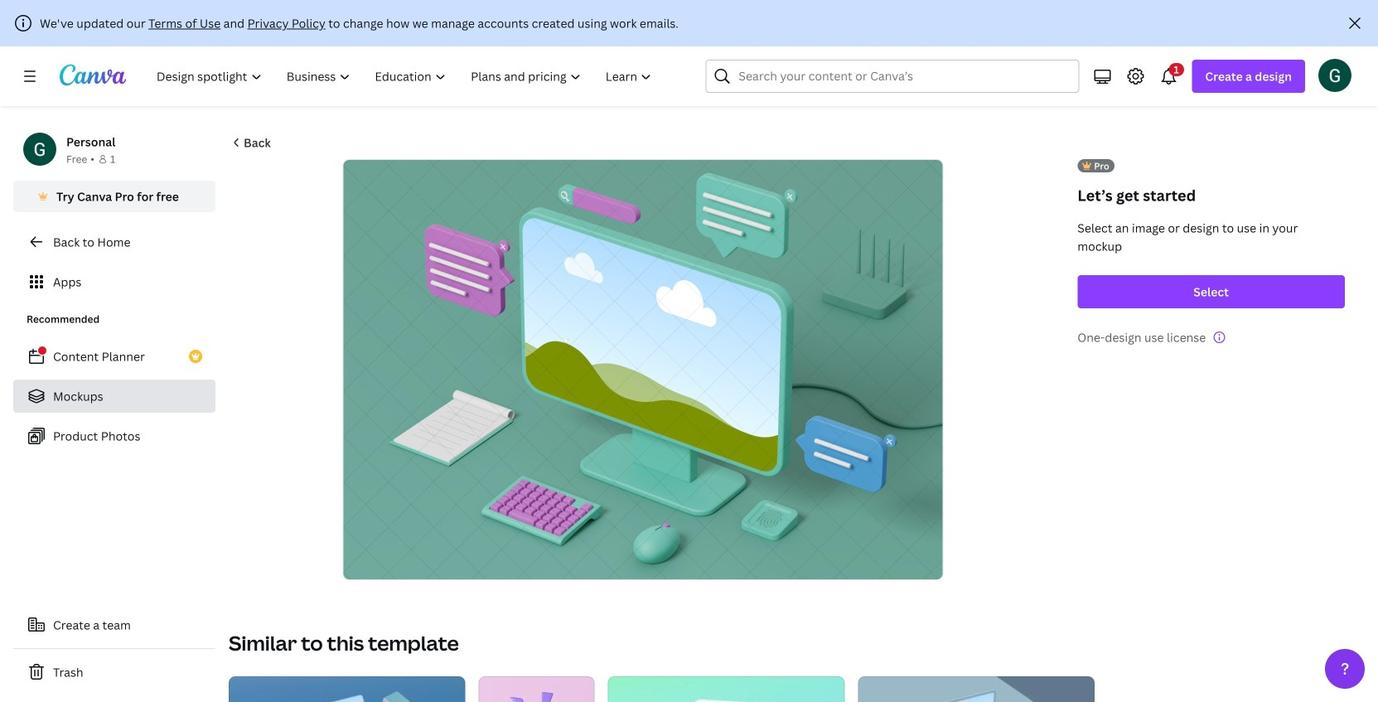 Task type: vqa. For each thing, say whether or not it's contained in the screenshot.
the Greg Robinson image
yes



Task type: locate. For each thing, give the bounding box(es) containing it.
None search field
[[706, 60, 1079, 93]]

Search search field
[[739, 61, 1046, 92]]

list
[[13, 340, 216, 453]]



Task type: describe. For each thing, give the bounding box(es) containing it.
top level navigation element
[[146, 60, 666, 93]]

greg robinson image
[[1319, 59, 1352, 92]]



